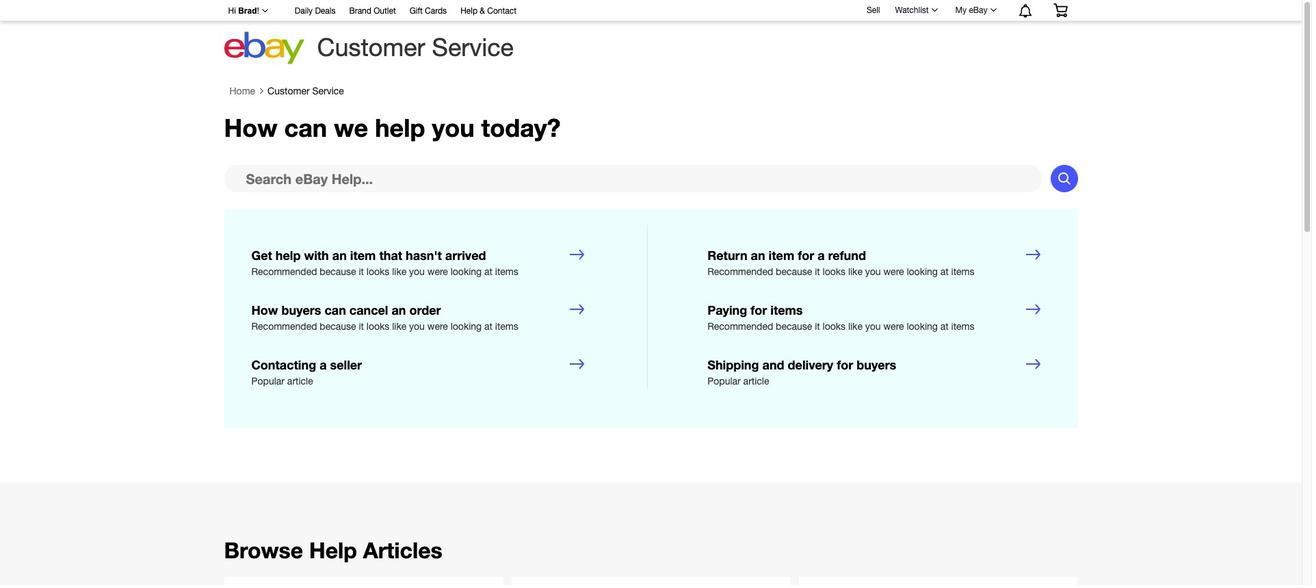 Task type: locate. For each thing, give the bounding box(es) containing it.
recommended down "get"
[[252, 266, 317, 277]]

at
[[485, 266, 493, 277], [941, 266, 949, 277], [485, 321, 493, 332], [941, 321, 949, 332]]

popular down shipping
[[708, 376, 741, 387]]

gift cards link
[[410, 4, 447, 19]]

because down cancel
[[320, 321, 356, 332]]

were inside paying for items recommended because it looks like you were looking at items
[[884, 321, 904, 332]]

an left order
[[392, 303, 406, 318]]

how down "get"
[[252, 303, 278, 318]]

because up delivery
[[776, 321, 813, 332]]

service
[[432, 33, 514, 62], [312, 86, 344, 97]]

how down home link
[[224, 113, 278, 143]]

account navigation
[[221, 0, 1078, 21]]

0 vertical spatial service
[[432, 33, 514, 62]]

it inside get help with an item that hasn't arrived recommended because it looks like you were looking at items
[[359, 266, 364, 277]]

0 vertical spatial help
[[375, 113, 425, 143]]

2 vertical spatial for
[[837, 357, 854, 372]]

1 horizontal spatial a
[[818, 248, 825, 263]]

brand outlet link
[[349, 4, 396, 19]]

popular
[[252, 376, 285, 387], [708, 376, 741, 387]]

2 horizontal spatial for
[[837, 357, 854, 372]]

deals
[[315, 6, 336, 16]]

1 horizontal spatial service
[[432, 33, 514, 62]]

customer right home
[[268, 86, 310, 97]]

0 horizontal spatial service
[[312, 86, 344, 97]]

a
[[818, 248, 825, 263], [320, 357, 327, 372]]

2 horizontal spatial an
[[751, 248, 766, 263]]

0 horizontal spatial a
[[320, 357, 327, 372]]

looks down cancel
[[367, 321, 390, 332]]

0 vertical spatial for
[[798, 248, 815, 263]]

a left refund
[[818, 248, 825, 263]]

were
[[428, 266, 448, 277], [884, 266, 904, 277], [428, 321, 448, 332], [884, 321, 904, 332]]

contacting
[[252, 357, 316, 372]]

recommended up contacting at left bottom
[[252, 321, 317, 332]]

arrived
[[445, 248, 486, 263]]

like down refund
[[849, 266, 863, 277]]

1 horizontal spatial for
[[798, 248, 815, 263]]

help & contact
[[461, 6, 517, 16]]

can down customer service link
[[284, 113, 327, 143]]

buyers down with at left
[[282, 303, 321, 318]]

get help with an item that hasn't arrived recommended because it looks like you were looking at items
[[252, 248, 519, 277]]

how can we help you today?
[[224, 113, 561, 143]]

1 vertical spatial customer
[[268, 86, 310, 97]]

can left cancel
[[325, 303, 346, 318]]

like down get help with an item that hasn't arrived recommended because it looks like you were looking at items
[[392, 321, 407, 332]]

help right "get"
[[276, 248, 301, 263]]

looks down 'that'
[[367, 266, 390, 277]]

0 vertical spatial can
[[284, 113, 327, 143]]

today?
[[481, 113, 561, 143]]

customer service
[[317, 33, 514, 62], [268, 86, 344, 97]]

0 horizontal spatial for
[[751, 303, 767, 318]]

1 vertical spatial help
[[276, 248, 301, 263]]

how for how can we help you today?
[[224, 113, 278, 143]]

looks inside how buyers can cancel an order recommended because it looks like you were looking at items
[[367, 321, 390, 332]]

a inside contacting a seller popular article
[[320, 357, 327, 372]]

at inside paying for items recommended because it looks like you were looking at items
[[941, 321, 949, 332]]

recommended
[[252, 266, 317, 277], [708, 266, 774, 277], [252, 321, 317, 332], [708, 321, 774, 332]]

1 horizontal spatial customer
[[317, 33, 425, 62]]

item left 'that'
[[350, 248, 376, 263]]

a left "seller" at bottom
[[320, 357, 327, 372]]

browse
[[224, 537, 303, 563]]

hi brad !
[[228, 6, 259, 16]]

shipping
[[708, 357, 759, 372]]

help
[[461, 6, 478, 16], [309, 537, 357, 563]]

article down and
[[744, 376, 770, 387]]

for right paying
[[751, 303, 767, 318]]

recommended down paying
[[708, 321, 774, 332]]

for inside return an item for a refund recommended because it looks like you were looking at items
[[798, 248, 815, 263]]

items inside return an item for a refund recommended because it looks like you were looking at items
[[952, 266, 975, 277]]

an inside how buyers can cancel an order recommended because it looks like you were looking at items
[[392, 303, 406, 318]]

1 vertical spatial customer service
[[268, 86, 344, 97]]

0 horizontal spatial help
[[276, 248, 301, 263]]

like down return an item for a refund recommended because it looks like you were looking at items
[[849, 321, 863, 332]]

1 vertical spatial can
[[325, 303, 346, 318]]

looks down refund
[[823, 266, 846, 277]]

looks
[[367, 266, 390, 277], [823, 266, 846, 277], [367, 321, 390, 332], [823, 321, 846, 332]]

0 horizontal spatial an
[[332, 248, 347, 263]]

because down with at left
[[320, 266, 356, 277]]

how
[[224, 113, 278, 143], [252, 303, 278, 318]]

1 item from the left
[[350, 248, 376, 263]]

2 popular from the left
[[708, 376, 741, 387]]

like inside how buyers can cancel an order recommended because it looks like you were looking at items
[[392, 321, 407, 332]]

my ebay
[[956, 5, 988, 15]]

an
[[332, 248, 347, 263], [751, 248, 766, 263], [392, 303, 406, 318]]

1 horizontal spatial help
[[375, 113, 425, 143]]

0 horizontal spatial customer
[[268, 86, 310, 97]]

help inside main content
[[309, 537, 357, 563]]

2 article from the left
[[744, 376, 770, 387]]

item
[[350, 248, 376, 263], [769, 248, 795, 263]]

0 vertical spatial customer service
[[317, 33, 514, 62]]

return
[[708, 248, 748, 263]]

it up delivery
[[815, 321, 820, 332]]

you inside get help with an item that hasn't arrived recommended because it looks like you were looking at items
[[409, 266, 425, 277]]

1 vertical spatial help
[[309, 537, 357, 563]]

like down 'that'
[[392, 266, 407, 277]]

it down cancel
[[359, 321, 364, 332]]

watchlist link
[[888, 2, 944, 18]]

customer service up we
[[268, 86, 344, 97]]

1 article from the left
[[287, 376, 313, 387]]

article inside 'shipping and delivery for buyers popular article'
[[744, 376, 770, 387]]

brand
[[349, 6, 372, 16]]

you
[[432, 113, 475, 143], [409, 266, 425, 277], [866, 266, 881, 277], [409, 321, 425, 332], [866, 321, 881, 332]]

that
[[379, 248, 402, 263]]

help right we
[[375, 113, 425, 143]]

0 vertical spatial customer
[[317, 33, 425, 62]]

looking inside return an item for a refund recommended because it looks like you were looking at items
[[907, 266, 938, 277]]

0 horizontal spatial buyers
[[282, 303, 321, 318]]

customer service down gift
[[317, 33, 514, 62]]

get
[[252, 248, 272, 263]]

1 vertical spatial how
[[252, 303, 278, 318]]

1 vertical spatial service
[[312, 86, 344, 97]]

service inside 'how can we help you today?' main content
[[312, 86, 344, 97]]

article down contacting at left bottom
[[287, 376, 313, 387]]

it inside how buyers can cancel an order recommended because it looks like you were looking at items
[[359, 321, 364, 332]]

item right return
[[769, 248, 795, 263]]

like
[[392, 266, 407, 277], [849, 266, 863, 277], [392, 321, 407, 332], [849, 321, 863, 332]]

0 horizontal spatial item
[[350, 248, 376, 263]]

how can we help you today? main content
[[0, 79, 1302, 585]]

1 vertical spatial for
[[751, 303, 767, 318]]

looking
[[451, 266, 482, 277], [907, 266, 938, 277], [451, 321, 482, 332], [907, 321, 938, 332]]

contact
[[487, 6, 517, 16]]

1 vertical spatial a
[[320, 357, 327, 372]]

0 vertical spatial a
[[818, 248, 825, 263]]

popular down contacting at left bottom
[[252, 376, 285, 387]]

1 horizontal spatial item
[[769, 248, 795, 263]]

how inside how buyers can cancel an order recommended because it looks like you were looking at items
[[252, 303, 278, 318]]

buyers down paying for items recommended because it looks like you were looking at items
[[857, 357, 897, 372]]

because
[[320, 266, 356, 277], [776, 266, 813, 277], [320, 321, 356, 332], [776, 321, 813, 332]]

for for item
[[798, 248, 815, 263]]

daily deals link
[[295, 4, 336, 19]]

for right delivery
[[837, 357, 854, 372]]

can
[[284, 113, 327, 143], [325, 303, 346, 318]]

daily deals
[[295, 6, 336, 16]]

at inside return an item for a refund recommended because it looks like you were looking at items
[[941, 266, 949, 277]]

a inside return an item for a refund recommended because it looks like you were looking at items
[[818, 248, 825, 263]]

1 horizontal spatial popular
[[708, 376, 741, 387]]

it inside return an item for a refund recommended because it looks like you were looking at items
[[815, 266, 820, 277]]

0 vertical spatial buyers
[[282, 303, 321, 318]]

because inside paying for items recommended because it looks like you were looking at items
[[776, 321, 813, 332]]

it up paying for items recommended because it looks like you were looking at items
[[815, 266, 820, 277]]

0 horizontal spatial article
[[287, 376, 313, 387]]

shipping and delivery for buyers popular article
[[708, 357, 897, 387]]

it up cancel
[[359, 266, 364, 277]]

it
[[359, 266, 364, 277], [815, 266, 820, 277], [359, 321, 364, 332], [815, 321, 820, 332]]

for left refund
[[798, 248, 815, 263]]

items inside how buyers can cancel an order recommended because it looks like you were looking at items
[[495, 321, 519, 332]]

1 horizontal spatial help
[[461, 6, 478, 16]]

looks inside return an item for a refund recommended because it looks like you were looking at items
[[823, 266, 846, 277]]

for for delivery
[[837, 357, 854, 372]]

customer
[[317, 33, 425, 62], [268, 86, 310, 97]]

an inside get help with an item that hasn't arrived recommended because it looks like you were looking at items
[[332, 248, 347, 263]]

help
[[375, 113, 425, 143], [276, 248, 301, 263]]

1 horizontal spatial buyers
[[857, 357, 897, 372]]

an right return
[[751, 248, 766, 263]]

outlet
[[374, 6, 396, 16]]

recommended inside how buyers can cancel an order recommended because it looks like you were looking at items
[[252, 321, 317, 332]]

buyers
[[282, 303, 321, 318], [857, 357, 897, 372]]

item inside get help with an item that hasn't arrived recommended because it looks like you were looking at items
[[350, 248, 376, 263]]

1 vertical spatial buyers
[[857, 357, 897, 372]]

0 vertical spatial help
[[461, 6, 478, 16]]

browse help articles
[[224, 537, 443, 563]]

service up we
[[312, 86, 344, 97]]

article
[[287, 376, 313, 387], [744, 376, 770, 387]]

Search eBay Help... text field
[[224, 165, 1043, 193]]

2 item from the left
[[769, 248, 795, 263]]

you inside how buyers can cancel an order recommended because it looks like you were looking at items
[[409, 321, 425, 332]]

for
[[798, 248, 815, 263], [751, 303, 767, 318], [837, 357, 854, 372]]

because inside get help with an item that hasn't arrived recommended because it looks like you were looking at items
[[320, 266, 356, 277]]

delivery
[[788, 357, 834, 372]]

looks up delivery
[[823, 321, 846, 332]]

0 horizontal spatial help
[[309, 537, 357, 563]]

home
[[230, 86, 255, 97]]

looks inside paying for items recommended because it looks like you were looking at items
[[823, 321, 846, 332]]

customer service banner
[[221, 0, 1078, 68]]

recommended down return
[[708, 266, 774, 277]]

0 horizontal spatial popular
[[252, 376, 285, 387]]

sell
[[867, 5, 880, 15]]

for inside paying for items recommended because it looks like you were looking at items
[[751, 303, 767, 318]]

we
[[334, 113, 368, 143]]

1 horizontal spatial an
[[392, 303, 406, 318]]

1 horizontal spatial article
[[744, 376, 770, 387]]

popular inside contacting a seller popular article
[[252, 376, 285, 387]]

items
[[495, 266, 519, 277], [952, 266, 975, 277], [771, 303, 803, 318], [495, 321, 519, 332], [952, 321, 975, 332]]

an right with at left
[[332, 248, 347, 263]]

1 popular from the left
[[252, 376, 285, 387]]

for inside 'shipping and delivery for buyers popular article'
[[837, 357, 854, 372]]

service down & on the top left of the page
[[432, 33, 514, 62]]

items inside get help with an item that hasn't arrived recommended because it looks like you were looking at items
[[495, 266, 519, 277]]

0 vertical spatial how
[[224, 113, 278, 143]]

my
[[956, 5, 967, 15]]

customer down brand outlet link on the left of page
[[317, 33, 425, 62]]

brad
[[238, 6, 257, 16]]

because up paying for items recommended because it looks like you were looking at items
[[776, 266, 813, 277]]



Task type: describe. For each thing, give the bounding box(es) containing it.
an inside return an item for a refund recommended because it looks like you were looking at items
[[751, 248, 766, 263]]

my ebay link
[[948, 2, 1003, 18]]

order
[[410, 303, 441, 318]]

recommended inside paying for items recommended because it looks like you were looking at items
[[708, 321, 774, 332]]

because inside how buyers can cancel an order recommended because it looks like you were looking at items
[[320, 321, 356, 332]]

were inside return an item for a refund recommended because it looks like you were looking at items
[[884, 266, 904, 277]]

seller
[[330, 357, 362, 372]]

brand outlet
[[349, 6, 396, 16]]

cards
[[425, 6, 447, 16]]

watchlist
[[896, 5, 929, 15]]

at inside get help with an item that hasn't arrived recommended because it looks like you were looking at items
[[485, 266, 493, 277]]

like inside paying for items recommended because it looks like you were looking at items
[[849, 321, 863, 332]]

with
[[304, 248, 329, 263]]

contacting a seller popular article
[[252, 357, 362, 387]]

customer inside 'how can we help you today?' main content
[[268, 86, 310, 97]]

popular inside 'shipping and delivery for buyers popular article'
[[708, 376, 741, 387]]

like inside get help with an item that hasn't arrived recommended because it looks like you were looking at items
[[392, 266, 407, 277]]

cancel
[[350, 303, 388, 318]]

paying
[[708, 303, 748, 318]]

you inside paying for items recommended because it looks like you were looking at items
[[866, 321, 881, 332]]

&
[[480, 6, 485, 16]]

and
[[763, 357, 785, 372]]

how for how buyers can cancel an order recommended because it looks like you were looking at items
[[252, 303, 278, 318]]

were inside how buyers can cancel an order recommended because it looks like you were looking at items
[[428, 321, 448, 332]]

your shopping cart image
[[1053, 3, 1069, 17]]

help & contact link
[[461, 4, 517, 19]]

looking inside how buyers can cancel an order recommended because it looks like you were looking at items
[[451, 321, 482, 332]]

item inside return an item for a refund recommended because it looks like you were looking at items
[[769, 248, 795, 263]]

recommended inside get help with an item that hasn't arrived recommended because it looks like you were looking at items
[[252, 266, 317, 277]]

gift cards
[[410, 6, 447, 16]]

you inside return an item for a refund recommended because it looks like you were looking at items
[[866, 266, 881, 277]]

at inside how buyers can cancel an order recommended because it looks like you were looking at items
[[485, 321, 493, 332]]

help inside get help with an item that hasn't arrived recommended because it looks like you were looking at items
[[276, 248, 301, 263]]

home link
[[230, 86, 255, 97]]

customer service inside banner
[[317, 33, 514, 62]]

ebay
[[969, 5, 988, 15]]

how buyers can cancel an order recommended because it looks like you were looking at items
[[252, 303, 519, 332]]

sell link
[[861, 5, 887, 15]]

recommended inside return an item for a refund recommended because it looks like you were looking at items
[[708, 266, 774, 277]]

buyers inside 'shipping and delivery for buyers popular article'
[[857, 357, 897, 372]]

were inside get help with an item that hasn't arrived recommended because it looks like you were looking at items
[[428, 266, 448, 277]]

because inside return an item for a refund recommended because it looks like you were looking at items
[[776, 266, 813, 277]]

hasn't
[[406, 248, 442, 263]]

paying for items recommended because it looks like you were looking at items
[[708, 303, 975, 332]]

return an item for a refund recommended because it looks like you were looking at items
[[708, 248, 975, 277]]

article inside contacting a seller popular article
[[287, 376, 313, 387]]

customer service inside 'how can we help you today?' main content
[[268, 86, 344, 97]]

help inside 'link'
[[461, 6, 478, 16]]

daily
[[295, 6, 313, 16]]

refund
[[828, 248, 866, 263]]

hi
[[228, 6, 236, 16]]

looks inside get help with an item that hasn't arrived recommended because it looks like you were looking at items
[[367, 266, 390, 277]]

customer service link
[[268, 86, 344, 97]]

articles
[[363, 537, 443, 563]]

!
[[257, 6, 259, 16]]

customer inside banner
[[317, 33, 425, 62]]

buyers inside how buyers can cancel an order recommended because it looks like you were looking at items
[[282, 303, 321, 318]]

gift
[[410, 6, 423, 16]]

can inside how buyers can cancel an order recommended because it looks like you were looking at items
[[325, 303, 346, 318]]

service inside customer service banner
[[432, 33, 514, 62]]

looking inside get help with an item that hasn't arrived recommended because it looks like you were looking at items
[[451, 266, 482, 277]]

looking inside paying for items recommended because it looks like you were looking at items
[[907, 321, 938, 332]]

it inside paying for items recommended because it looks like you were looking at items
[[815, 321, 820, 332]]

like inside return an item for a refund recommended because it looks like you were looking at items
[[849, 266, 863, 277]]



Task type: vqa. For each thing, say whether or not it's contained in the screenshot.
A.
no



